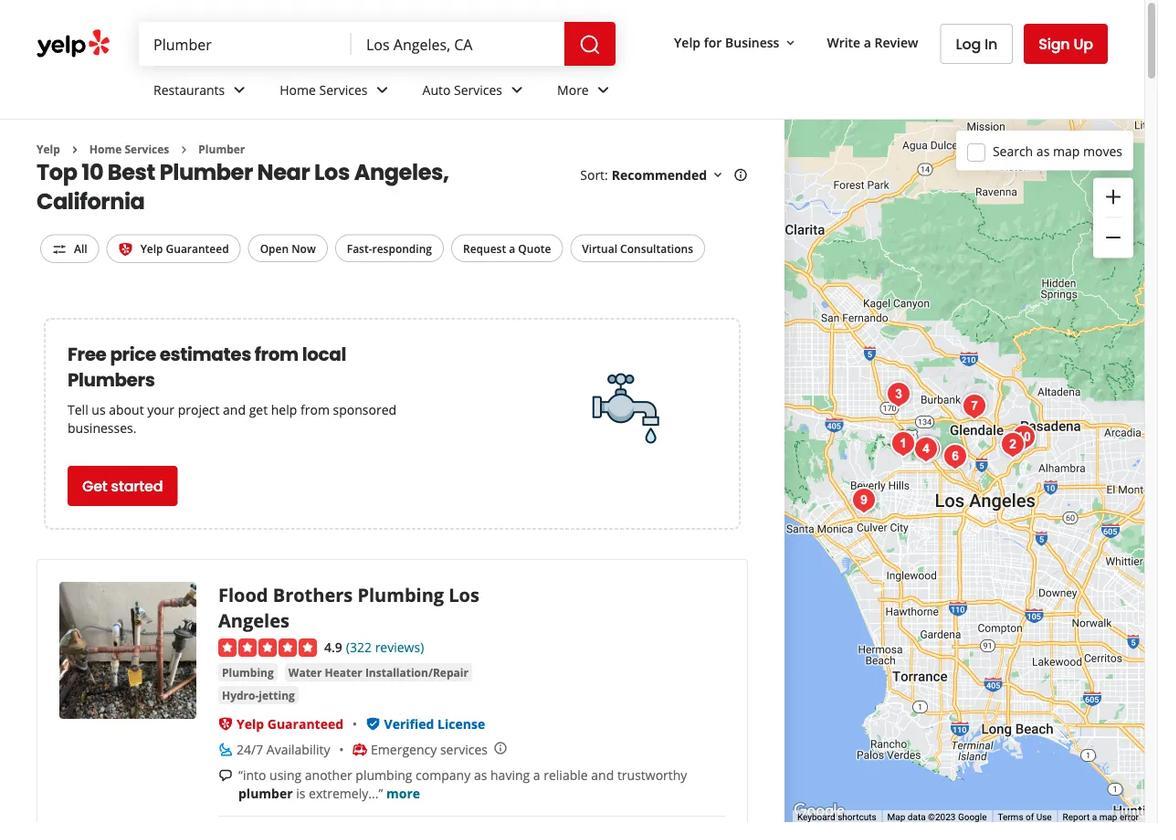 Task type: locate. For each thing, give the bounding box(es) containing it.
guaranteed up availability
[[267, 715, 344, 732]]

a left quote
[[509, 241, 515, 256]]

having
[[491, 766, 530, 783]]

None field
[[153, 34, 337, 54], [366, 34, 550, 54]]

1 horizontal spatial map
[[1100, 812, 1118, 823]]

emergency services
[[371, 741, 488, 758]]

from left local
[[255, 342, 299, 367]]

yelp left 10
[[37, 142, 60, 157]]

0 horizontal spatial guaranteed
[[166, 241, 229, 256]]

16 chevron right v2 image for home services
[[67, 142, 82, 157]]

los up installation/repair
[[449, 582, 480, 607]]

verified license
[[384, 715, 485, 732]]

near
[[257, 157, 310, 187]]

sign
[[1039, 33, 1070, 54]]

1 vertical spatial yelp guaranteed
[[237, 715, 344, 732]]

0 horizontal spatial 24 chevron down v2 image
[[229, 79, 251, 101]]

yelp up 24/7
[[237, 715, 264, 732]]

0 vertical spatial yelp guaranteed
[[140, 241, 229, 256]]

0 vertical spatial plumbing
[[358, 582, 444, 607]]

plumbing button
[[218, 663, 278, 682]]

plumber right best
[[160, 157, 253, 187]]

plumber link
[[199, 142, 245, 157]]

top 10 best plumber near los angeles, california
[[37, 157, 449, 216]]

none field up restaurants link on the left top of the page
[[153, 34, 337, 54]]

sign up link
[[1024, 24, 1108, 64]]

map
[[1053, 142, 1080, 160], [1100, 812, 1118, 823]]

24 chevron down v2 image for more
[[593, 79, 615, 101]]

2 none field from the left
[[366, 34, 550, 54]]

review
[[875, 33, 919, 51]]

request
[[463, 241, 506, 256]]

a inside request a quote button
[[509, 241, 515, 256]]

yelp guaranteed button up 24/7 availability
[[237, 715, 344, 732]]

new generation plumbing image
[[995, 427, 1032, 463]]

shortcuts
[[838, 812, 877, 823]]

services
[[440, 741, 488, 758]]

plumbing up reviews)
[[358, 582, 444, 607]]

1 horizontal spatial none field
[[366, 34, 550, 54]]

24 chevron down v2 image inside restaurants link
[[229, 79, 251, 101]]

open now
[[260, 241, 316, 256]]

guaranteed right "16 yelp guaranteed v2" icon
[[166, 241, 229, 256]]

1 vertical spatial and
[[591, 766, 614, 783]]

group
[[1094, 178, 1134, 258]]

yelp right "16 yelp guaranteed v2" icon
[[140, 241, 163, 256]]

16 chevron down v2 image
[[711, 168, 726, 182]]

yelp guaranteed right "16 yelp guaranteed v2" icon
[[140, 241, 229, 256]]

recommended button
[[612, 166, 726, 184]]

request a quote
[[463, 241, 551, 256]]

1 vertical spatial as
[[474, 766, 487, 783]]

restaurants link
[[139, 66, 265, 119]]

use
[[1037, 812, 1052, 823]]

(322 reviews)
[[346, 638, 424, 655]]

0 horizontal spatial none field
[[153, 34, 337, 54]]

recommended
[[612, 166, 707, 184]]

0 horizontal spatial yelp guaranteed
[[140, 241, 229, 256]]

and right reliable
[[591, 766, 614, 783]]

jetting
[[259, 688, 295, 703]]

1 horizontal spatial 24 chevron down v2 image
[[371, 79, 393, 101]]

log in
[[956, 34, 998, 54]]

data
[[908, 812, 926, 823]]

0 horizontal spatial los
[[314, 157, 350, 187]]

restaurants
[[153, 81, 225, 98]]

1 vertical spatial from
[[301, 400, 330, 418]]

0 horizontal spatial plumbing
[[222, 665, 274, 680]]

1 none field from the left
[[153, 34, 337, 54]]

home services link
[[265, 66, 408, 119], [89, 142, 169, 157]]

tell
[[68, 400, 88, 418]]

3 24 chevron down v2 image from the left
[[593, 79, 615, 101]]

0 horizontal spatial home
[[89, 142, 122, 157]]

fast-
[[347, 241, 372, 256]]

iconyelpguaranteedbadgesmall image
[[218, 717, 233, 731], [218, 717, 233, 731]]

1 vertical spatial map
[[1100, 812, 1118, 823]]

license
[[438, 715, 485, 732]]

24 chevron down v2 image for home services
[[371, 79, 393, 101]]

a right having
[[533, 766, 541, 783]]

home right top
[[89, 142, 122, 157]]

plumbing up "hydro-"
[[222, 665, 274, 680]]

1 horizontal spatial guaranteed
[[267, 715, 344, 732]]

a inside write a review link
[[864, 33, 872, 51]]

0 vertical spatial los
[[314, 157, 350, 187]]

0 horizontal spatial from
[[255, 342, 299, 367]]

los inside top 10 best plumber near los angeles, california
[[314, 157, 350, 187]]

and
[[223, 400, 246, 418], [591, 766, 614, 783]]

estimates
[[160, 342, 251, 367]]

map for error
[[1100, 812, 1118, 823]]

a inside the "into using another plumbing company as having a reliable and trustworthy plumber is extremely..." more
[[533, 766, 541, 783]]

2 horizontal spatial 24 chevron down v2 image
[[593, 79, 615, 101]]

charlie's sewer & drain rooter company image
[[881, 376, 917, 413]]

0 horizontal spatial home services link
[[89, 142, 169, 157]]

los right near
[[314, 157, 350, 187]]

search image
[[579, 34, 601, 56]]

water heater installation/repair link
[[285, 663, 472, 682]]

yelp for business button
[[667, 26, 805, 59]]

16 chevron right v2 image left plumber 'link'
[[177, 142, 191, 157]]

16 verified v2 image
[[366, 717, 381, 731]]

as right search on the right of the page
[[1037, 142, 1050, 160]]

help
[[271, 400, 297, 418]]

map left error
[[1100, 812, 1118, 823]]

as left having
[[474, 766, 487, 783]]

home services
[[280, 81, 368, 98], [89, 142, 169, 157]]

0 vertical spatial home
[[280, 81, 316, 98]]

none field near
[[366, 34, 550, 54]]

home
[[280, 81, 316, 98], [89, 142, 122, 157]]

4.9
[[324, 638, 342, 655]]

request a quote button
[[451, 234, 563, 262]]

yelp guaranteed up 24/7 availability
[[237, 715, 344, 732]]

from
[[255, 342, 299, 367], [301, 400, 330, 418]]

started
[[111, 476, 163, 496]]

plumber down restaurants link on the left top of the page
[[199, 142, 245, 157]]

business
[[725, 33, 780, 51]]

0 vertical spatial map
[[1053, 142, 1080, 160]]

a right write
[[864, 33, 872, 51]]

None search field
[[139, 22, 620, 66]]

0 vertical spatial and
[[223, 400, 246, 418]]

1 vertical spatial home
[[89, 142, 122, 157]]

"into
[[238, 766, 266, 783]]

1 horizontal spatial services
[[319, 81, 368, 98]]

more
[[557, 81, 589, 98]]

16 info v2 image
[[734, 168, 748, 182]]

1 horizontal spatial los
[[449, 582, 480, 607]]

plumbing
[[356, 766, 412, 783]]

yelp link
[[37, 142, 60, 157]]

get started
[[82, 476, 163, 496]]

plumbing
[[358, 582, 444, 607], [222, 665, 274, 680]]

and left get
[[223, 400, 246, 418]]

1 vertical spatial home services
[[89, 142, 169, 157]]

1 horizontal spatial home
[[280, 81, 316, 98]]

1 horizontal spatial home services link
[[265, 66, 408, 119]]

los
[[314, 157, 350, 187], [449, 582, 480, 607]]

z&h plumbing & water heaters image
[[911, 431, 948, 468]]

0 horizontal spatial and
[[223, 400, 246, 418]]

(322 reviews) link
[[346, 636, 424, 656]]

0 vertical spatial guaranteed
[[166, 241, 229, 256]]

map left moves
[[1053, 142, 1080, 160]]

flood brothers plumbing los angeles
[[218, 582, 480, 633]]

1 16 chevron right v2 image from the left
[[67, 142, 82, 157]]

map data ©2023 google
[[888, 812, 987, 823]]

yelp inside filters group
[[140, 241, 163, 256]]

terms of use link
[[998, 812, 1052, 823]]

1 horizontal spatial home services
[[280, 81, 368, 98]]

1 horizontal spatial and
[[591, 766, 614, 783]]

heater
[[325, 665, 363, 680]]

0 vertical spatial home services
[[280, 81, 368, 98]]

2 16 chevron right v2 image from the left
[[177, 142, 191, 157]]

0 horizontal spatial as
[[474, 766, 487, 783]]

none field up "auto services"
[[366, 34, 550, 54]]

0 horizontal spatial map
[[1053, 142, 1080, 160]]

1 horizontal spatial as
[[1037, 142, 1050, 160]]

and inside free price estimates from local plumbers tell us about your project and get help from sponsored businesses.
[[223, 400, 246, 418]]

non stop plumbing & rooter image
[[1006, 419, 1043, 456]]

yelp guaranteed
[[140, 241, 229, 256], [237, 715, 344, 732]]

24 chevron down v2 image inside more link
[[593, 79, 615, 101]]

error
[[1120, 812, 1139, 823]]

a
[[864, 33, 872, 51], [509, 241, 515, 256], [533, 766, 541, 783], [1092, 812, 1097, 823]]

brothers
[[273, 582, 353, 607]]

1 horizontal spatial plumbing
[[358, 582, 444, 607]]

2 horizontal spatial services
[[454, 81, 503, 98]]

24 chevron down v2 image
[[229, 79, 251, 101], [371, 79, 393, 101], [593, 79, 615, 101]]

fast-responding
[[347, 241, 432, 256]]

verified license button
[[384, 715, 485, 732]]

16 filter v2 image
[[52, 242, 67, 257]]

Find text field
[[153, 34, 337, 54]]

24 chevron down v2 image down find text field
[[229, 79, 251, 101]]

1 horizontal spatial 16 chevron right v2 image
[[177, 142, 191, 157]]

1 24 chevron down v2 image from the left
[[229, 79, 251, 101]]

16 chevron right v2 image right yelp link
[[67, 142, 82, 157]]

plumbers
[[68, 367, 155, 393]]

write a review
[[827, 33, 919, 51]]

california
[[37, 186, 145, 216]]

up
[[1074, 33, 1094, 54]]

yelp guaranteed button down best
[[107, 234, 241, 263]]

filters group
[[37, 234, 709, 263]]

from right help
[[301, 400, 330, 418]]

fix it quick plumbing image
[[750, 352, 787, 388]]

info icon image
[[493, 741, 508, 756], [493, 741, 508, 756]]

home down find field
[[280, 81, 316, 98]]

business categories element
[[139, 66, 1108, 119]]

home inside business categories element
[[280, 81, 316, 98]]

rishon plumbing & water heaters image
[[846, 482, 883, 519]]

of
[[1026, 812, 1034, 823]]

a right report
[[1092, 812, 1097, 823]]

home services down find text field
[[280, 81, 368, 98]]

16 chevron down v2 image
[[783, 35, 798, 50]]

company
[[416, 766, 471, 783]]

1 vertical spatial plumbing
[[222, 665, 274, 680]]

price
[[110, 342, 156, 367]]

0 horizontal spatial home services
[[89, 142, 169, 157]]

0 vertical spatial yelp guaranteed button
[[107, 234, 241, 263]]

report a map error link
[[1063, 812, 1139, 823]]

911 plumbing services image
[[908, 431, 945, 468]]

24 chevron down v2 image right more
[[593, 79, 615, 101]]

16 chevron right v2 image
[[67, 142, 82, 157], [177, 142, 191, 157]]

2 24 chevron down v2 image from the left
[[371, 79, 393, 101]]

water heater installation/repair hydro-jetting
[[222, 665, 469, 703]]

0 horizontal spatial 16 chevron right v2 image
[[67, 142, 82, 157]]

1 vertical spatial home services link
[[89, 142, 169, 157]]

24 chevron down v2 image left auto
[[371, 79, 393, 101]]

1 vertical spatial los
[[449, 582, 480, 607]]

home services up "california"
[[89, 142, 169, 157]]



Task type: describe. For each thing, give the bounding box(es) containing it.
about
[[109, 400, 144, 418]]

consultations
[[620, 241, 693, 256]]

keyboard shortcuts
[[797, 812, 877, 823]]

quote
[[518, 241, 551, 256]]

keyboard
[[797, 812, 836, 823]]

is
[[296, 784, 306, 802]]

your
[[147, 400, 175, 418]]

google image
[[789, 799, 850, 823]]

log
[[956, 34, 981, 54]]

using
[[270, 766, 302, 783]]

plumbing inside "flood brothers plumbing los angeles"
[[358, 582, 444, 607]]

report
[[1063, 812, 1090, 823]]

another
[[305, 766, 352, 783]]

virtual consultations
[[582, 241, 693, 256]]

1 vertical spatial yelp guaranteed button
[[237, 715, 344, 732]]

4.9 star rating image
[[218, 639, 317, 657]]

Near text field
[[366, 34, 550, 54]]

get
[[249, 400, 268, 418]]

plumber inside top 10 best plumber near los angeles, california
[[160, 157, 253, 187]]

yelp left for
[[674, 33, 701, 51]]

search
[[993, 142, 1034, 160]]

auto
[[423, 81, 451, 98]]

open now button
[[248, 234, 328, 262]]

us
[[92, 400, 106, 418]]

as inside the "into using another plumbing company as having a reliable and trustworthy plumber is extremely..." more
[[474, 766, 487, 783]]

free price estimates from local plumbers image
[[583, 363, 674, 454]]

a for report
[[1092, 812, 1097, 823]]

right price rooter and plumbing image
[[957, 388, 993, 425]]

cali rooter & plumbing image
[[937, 439, 974, 475]]

auto services link
[[408, 66, 543, 119]]

responding
[[372, 241, 432, 256]]

write a review link
[[820, 26, 926, 59]]

for
[[704, 33, 722, 51]]

24 chevron down v2 image for restaurants
[[229, 79, 251, 101]]

hydro-jetting button
[[218, 686, 299, 704]]

0 vertical spatial home services link
[[265, 66, 408, 119]]

reviews)
[[375, 638, 424, 655]]

log in link
[[941, 24, 1013, 64]]

free
[[68, 342, 106, 367]]

keyboard shortcuts button
[[797, 811, 877, 823]]

flood brothers plumbing los angeles image
[[885, 426, 922, 462]]

plumbing link
[[218, 663, 278, 682]]

moves
[[1084, 142, 1123, 160]]

yelp guaranteed inside filters group
[[140, 241, 229, 256]]

water
[[289, 665, 322, 680]]

10
[[82, 157, 103, 187]]

flood brothers plumbing los angeles image
[[59, 582, 196, 719]]

in
[[985, 34, 998, 54]]

write
[[827, 33, 861, 51]]

report a map error
[[1063, 812, 1139, 823]]

google
[[958, 812, 987, 823]]

more link
[[543, 66, 629, 119]]

24/7 availability
[[237, 741, 330, 758]]

sponsored
[[333, 400, 397, 418]]

plumbing inside 'button'
[[222, 665, 274, 680]]

services inside auto services link
[[454, 81, 503, 98]]

1 vertical spatial guaranteed
[[267, 715, 344, 732]]

businesses.
[[68, 419, 137, 436]]

los inside "flood brothers plumbing los angeles"
[[449, 582, 480, 607]]

sort:
[[580, 166, 608, 184]]

terms
[[998, 812, 1024, 823]]

flood brothers plumbing los angeles link
[[218, 582, 480, 633]]

virtual consultations button
[[570, 234, 705, 262]]

reliable
[[544, 766, 588, 783]]

and inside the "into using another plumbing company as having a reliable and trustworthy plumber is extremely..." more
[[591, 766, 614, 783]]

24 chevron down v2 image
[[506, 79, 528, 101]]

0 horizontal spatial services
[[125, 142, 169, 157]]

hydro-
[[222, 688, 259, 703]]

0 vertical spatial as
[[1037, 142, 1050, 160]]

1 horizontal spatial yelp guaranteed
[[237, 715, 344, 732]]

home services inside business categories element
[[280, 81, 368, 98]]

now
[[292, 241, 316, 256]]

verified
[[384, 715, 434, 732]]

guaranteed inside filters group
[[166, 241, 229, 256]]

map region
[[596, 64, 1159, 823]]

project
[[178, 400, 220, 418]]

16 emergency services v2 image
[[353, 742, 367, 757]]

all button
[[40, 234, 99, 263]]

virtual
[[582, 241, 618, 256]]

a for request
[[509, 241, 515, 256]]

sign up
[[1039, 33, 1094, 54]]

emergency
[[371, 741, 437, 758]]

a for write
[[864, 33, 872, 51]]

zoom in image
[[1103, 186, 1125, 208]]

more
[[386, 784, 420, 802]]

auto services
[[423, 81, 503, 98]]

best
[[108, 157, 155, 187]]

24/7
[[237, 741, 263, 758]]

open
[[260, 241, 289, 256]]

none field find
[[153, 34, 337, 54]]

"into using another plumbing company as having a reliable and trustworthy plumber is extremely..." more
[[238, 766, 687, 802]]

0 vertical spatial from
[[255, 342, 299, 367]]

16 chevron right v2 image for plumber
[[177, 142, 191, 157]]

1 horizontal spatial from
[[301, 400, 330, 418]]

top
[[37, 157, 77, 187]]

16 twenty four seven availability v2 image
[[218, 742, 233, 757]]

(322
[[346, 638, 372, 655]]

hydro-jetting link
[[218, 686, 299, 704]]

angeles,
[[354, 157, 449, 187]]

4.9 link
[[324, 636, 342, 656]]

get started button
[[68, 466, 178, 506]]

16 yelp guaranteed v2 image
[[118, 242, 133, 257]]

water heater installation/repair button
[[285, 663, 472, 682]]

©2023
[[928, 812, 956, 823]]

flood
[[218, 582, 268, 607]]

16 speech v2 image
[[218, 768, 233, 783]]

map for moves
[[1053, 142, 1080, 160]]

zoom out image
[[1103, 227, 1125, 248]]

more link
[[386, 784, 420, 802]]

trustworthy
[[618, 766, 687, 783]]



Task type: vqa. For each thing, say whether or not it's contained in the screenshot.
the 'Angeles,'
yes



